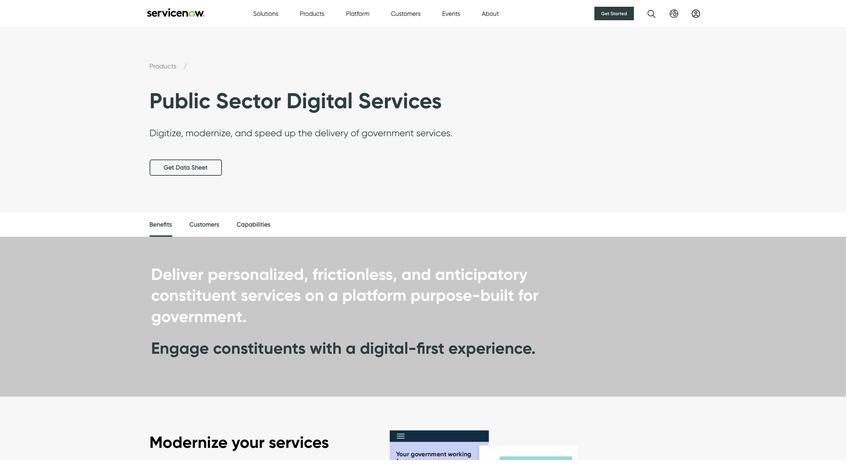 Task type: locate. For each thing, give the bounding box(es) containing it.
2 rely on a trusted platform for digital government. image from the left
[[518, 27, 703, 212]]

a
[[328, 286, 338, 306], [346, 339, 356, 359]]

1 vertical spatial get
[[164, 164, 174, 171]]

started
[[611, 10, 627, 17]]

solutions button
[[253, 9, 278, 18]]

of
[[351, 127, 359, 139]]

0 vertical spatial services
[[241, 286, 301, 306]]

get data sheet
[[164, 164, 208, 171]]

products link
[[149, 62, 178, 70]]

0 vertical spatial a
[[328, 286, 338, 306]]

0 vertical spatial and
[[235, 127, 252, 139]]

get
[[601, 10, 609, 17], [164, 164, 174, 171]]

capabilities
[[237, 221, 271, 229]]

get data sheet link
[[149, 160, 222, 176]]

rely on a trusted platform for digital government. image
[[0, 27, 846, 213], [518, 27, 703, 212]]

1 horizontal spatial get
[[601, 10, 609, 17]]

speed
[[255, 127, 282, 139]]

0 vertical spatial get
[[601, 10, 609, 17]]

engage constituents with a digital-first experience.
[[151, 339, 536, 359]]

benefits link
[[149, 213, 172, 239]]

0 horizontal spatial get
[[164, 164, 174, 171]]

services.
[[416, 127, 453, 139]]

experience.
[[449, 339, 536, 359]]

1 horizontal spatial a
[[346, 339, 356, 359]]

get for get data sheet
[[164, 164, 174, 171]]

1 vertical spatial a
[[346, 339, 356, 359]]

government
[[362, 127, 414, 139]]

platform
[[342, 286, 407, 306]]

0 horizontal spatial and
[[235, 127, 252, 139]]

0 horizontal spatial customers
[[189, 221, 219, 229]]

0 vertical spatial customers
[[391, 10, 421, 17]]

1 rely on a trusted platform for digital government. image from the left
[[0, 27, 846, 213]]

1 horizontal spatial products
[[300, 10, 324, 17]]

0 horizontal spatial a
[[328, 286, 338, 306]]

up
[[284, 127, 296, 139]]

modernize,
[[186, 127, 233, 139]]

services
[[241, 286, 301, 306], [269, 433, 329, 453]]

customers
[[391, 10, 421, 17], [189, 221, 219, 229]]

a right on
[[328, 286, 338, 306]]

the
[[298, 127, 312, 139]]

solutions
[[253, 10, 278, 17]]

events button
[[442, 9, 460, 18]]

a right with at the left bottom
[[346, 339, 356, 359]]

personalized,
[[208, 264, 308, 285]]

get started link
[[595, 7, 634, 20]]

get left data
[[164, 164, 174, 171]]

sheet
[[191, 164, 208, 171]]

1 vertical spatial products
[[149, 62, 178, 70]]

customers link
[[189, 213, 219, 237]]

benefits
[[149, 221, 172, 229]]

sector
[[216, 88, 281, 114]]

frictionless,
[[313, 264, 397, 285]]

deliver
[[151, 264, 204, 285]]

1 vertical spatial and
[[401, 264, 431, 285]]

and inside rely on a trusted platform for digital government. "image"
[[235, 127, 252, 139]]

customers button
[[391, 9, 421, 18]]

your
[[232, 433, 265, 453]]

purpose-
[[411, 286, 480, 306]]

get left started
[[601, 10, 609, 17]]

products
[[300, 10, 324, 17], [149, 62, 178, 70]]

0 vertical spatial products
[[300, 10, 324, 17]]

events
[[442, 10, 460, 17]]

1 horizontal spatial customers
[[391, 10, 421, 17]]

1 vertical spatial customers
[[189, 221, 219, 229]]

1 horizontal spatial and
[[401, 264, 431, 285]]

0 horizontal spatial products
[[149, 62, 178, 70]]

customers for the customers "dropdown button"
[[391, 10, 421, 17]]

services
[[358, 88, 442, 114]]

modernize your services
[[149, 433, 329, 453]]

digital-
[[360, 339, 416, 359]]

and
[[235, 127, 252, 139], [401, 264, 431, 285]]

with
[[310, 339, 342, 359]]

servicenow image
[[146, 8, 205, 17]]



Task type: vqa. For each thing, say whether or not it's contained in the screenshot.
approach
no



Task type: describe. For each thing, give the bounding box(es) containing it.
services inside deliver personalized, frictionless, and anticipatory constituent services on a platform purpose-built for government.
[[241, 286, 301, 306]]

products for products dropdown button
[[300, 10, 324, 17]]

public
[[149, 88, 211, 114]]

constituents
[[213, 339, 306, 359]]

for
[[518, 286, 539, 306]]

1 vertical spatial services
[[269, 433, 329, 453]]

capabilities link
[[237, 213, 271, 237]]

customers for customers link
[[189, 221, 219, 229]]

constituent
[[151, 286, 237, 306]]

built
[[480, 286, 514, 306]]

platform
[[346, 10, 369, 17]]

and inside deliver personalized, frictionless, and anticipatory constituent services on a platform purpose-built for government.
[[401, 264, 431, 285]]

digitize,
[[149, 127, 183, 139]]

on
[[305, 286, 324, 306]]

anticipatory
[[435, 264, 528, 285]]

platform button
[[346, 9, 369, 18]]

data
[[176, 164, 190, 171]]

engage
[[151, 339, 209, 359]]

products button
[[300, 9, 324, 18]]

digital
[[287, 88, 353, 114]]

rely on a trusted platform for digital government. image containing public sector digital services
[[0, 27, 846, 213]]

digitize, modernize, and speed up the delivery of government services.
[[149, 127, 454, 139]]

about button
[[482, 9, 499, 18]]

products for products link
[[149, 62, 178, 70]]

modernize
[[149, 433, 228, 453]]

first
[[416, 339, 444, 359]]

self-service for a friction-free constituent experience image
[[390, 424, 641, 461]]

a inside deliver personalized, frictionless, and anticipatory constituent services on a platform purpose-built for government.
[[328, 286, 338, 306]]

delivery
[[315, 127, 348, 139]]

get for get started
[[601, 10, 609, 17]]

public sector digital services
[[149, 88, 442, 114]]

get started
[[601, 10, 627, 17]]

deliver personalized, frictionless, and anticipatory constituent services on a platform purpose-built for government.
[[151, 264, 539, 327]]

government.
[[151, 307, 247, 327]]

go to servicenow account image
[[692, 9, 700, 18]]

about
[[482, 10, 499, 17]]



